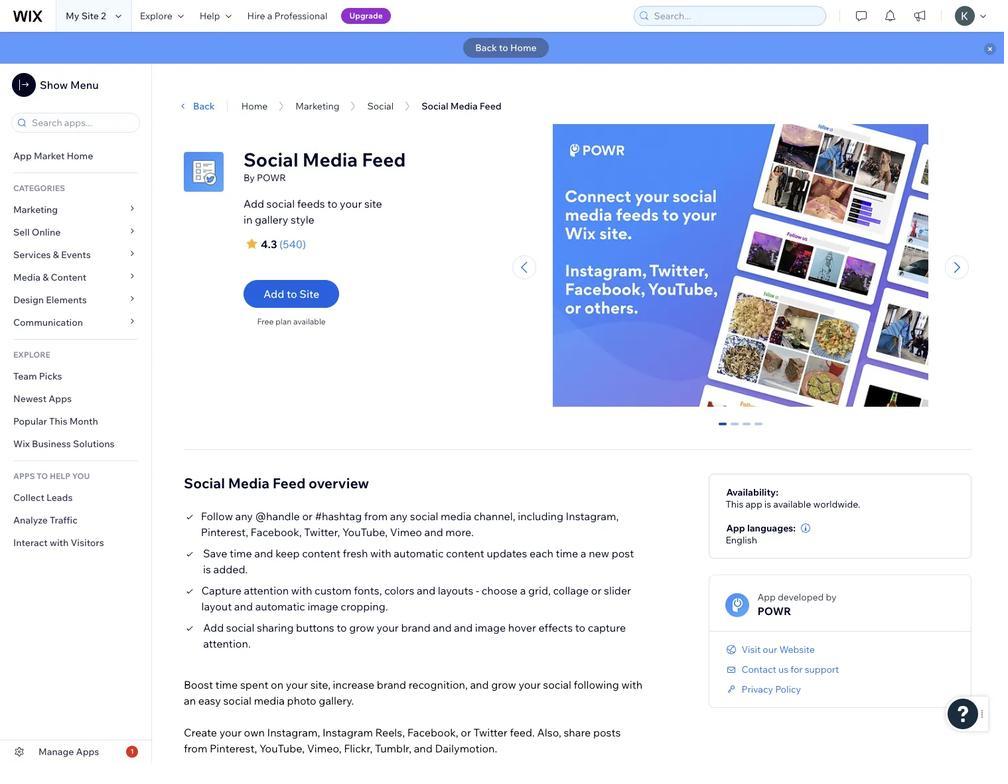 Task type: describe. For each thing, give the bounding box(es) containing it.
social inside follow any @handle or #hashtag from any social media channel, including instagram, pinterest, facebook, twitter, youtube, vimeo and more.
[[410, 510, 439, 523]]

home for app market home
[[67, 150, 93, 162]]

sell online link
[[0, 221, 151, 244]]

media inside sidebar element
[[13, 272, 41, 284]]

increase
[[333, 678, 375, 692]]

my
[[66, 10, 79, 22]]

0 1 2 3
[[720, 423, 762, 435]]

channel,
[[474, 510, 516, 523]]

1 horizontal spatial marketing
[[296, 100, 340, 112]]

1 horizontal spatial home
[[242, 100, 268, 112]]

design elements
[[13, 294, 87, 306]]

to inside add social feeds to your site in gallery style
[[328, 197, 338, 211]]

back to home button
[[464, 38, 549, 58]]

availability:
[[727, 487, 779, 498]]

& for content
[[43, 272, 49, 284]]

media & content
[[13, 272, 87, 284]]

add for add social feeds to your site in gallery style
[[244, 197, 264, 211]]

english
[[726, 534, 758, 546]]

back to home
[[476, 42, 537, 54]]

0 horizontal spatial marketing link
[[0, 199, 151, 221]]

add social feeds to your site in gallery style
[[244, 197, 382, 226]]

picks
[[39, 371, 62, 383]]

app developed by powr
[[758, 591, 837, 618]]

grow inside boost time spent on your site, increase brand recognition, and grow your social following with an easy social media photo gallery. create your own instagram, instagram reels, facebook, or twitter feed. also, share posts from pinterest, youtube, vimeo, flickr, tumblr, and dailymoti
[[492, 678, 517, 692]]

collage
[[554, 584, 589, 597]]

apps
[[13, 472, 35, 482]]

feed inside button
[[480, 100, 502, 112]]

social down spent
[[223, 694, 252, 708]]

vimeo
[[390, 526, 422, 539]]

1 content from the left
[[302, 547, 341, 560]]

market
[[34, 150, 65, 162]]

analyze traffic
[[13, 515, 78, 527]]

show menu
[[40, 78, 99, 92]]

upgrade button
[[342, 8, 391, 24]]

boost time spent on your site, increase brand recognition, and grow your social following with an easy social media photo gallery. create your own instagram, instagram reels, facebook, or twitter feed. also, share posts from pinterest, youtube, vimeo, flickr, tumblr, and dailymoti
[[184, 678, 643, 764]]

layouts
[[438, 584, 474, 597]]

wix business solutions
[[13, 438, 115, 450]]

app for app languages:
[[727, 522, 746, 534]]

social for social link
[[368, 100, 394, 112]]

app
[[746, 498, 763, 510]]

collect
[[13, 492, 44, 504]]

your left own
[[220, 726, 242, 740]]

solutions
[[73, 438, 115, 450]]

services & events link
[[0, 244, 151, 266]]

#hashtag
[[315, 510, 362, 523]]

leads
[[47, 492, 73, 504]]

site,
[[311, 678, 331, 692]]

visit our website link
[[726, 644, 815, 656]]

fresh
[[343, 547, 368, 560]]

-
[[476, 584, 480, 597]]

automatic inside capture attention with custom fonts, colors and layouts - choose a grid, collage or slider layout and automatic image cropping.
[[255, 600, 305, 613]]

& for events
[[53, 249, 59, 261]]

more.
[[446, 526, 474, 539]]

back for back to home
[[476, 42, 497, 54]]

540
[[283, 238, 303, 251]]

home link
[[242, 100, 268, 112]]

1 vertical spatial social media feed logo image
[[184, 152, 224, 192]]

0 vertical spatial social media feed logo image
[[208, 72, 232, 96]]

show
[[40, 78, 68, 92]]

or inside boost time spent on your site, increase brand recognition, and grow your social following with an easy social media photo gallery. create your own instagram, instagram reels, facebook, or twitter feed. also, share posts from pinterest, youtube, vimeo, flickr, tumblr, and dailymoti
[[461, 726, 472, 740]]

follow any @handle or #hashtag from any social media channel, including instagram, pinterest, facebook, twitter, youtube, vimeo and more.
[[201, 510, 619, 539]]

explore
[[140, 10, 173, 22]]

privacy
[[742, 684, 774, 696]]

media & content link
[[0, 266, 151, 289]]

to inside back to home button
[[499, 42, 509, 54]]

1 any from the left
[[235, 510, 253, 523]]

feed down professional
[[307, 72, 333, 85]]

1 vertical spatial by
[[244, 172, 255, 184]]

add for add to site
[[264, 288, 285, 301]]

social media feed preview 0 image
[[553, 124, 929, 413]]

facebook, inside boost time spent on your site, increase brand recognition, and grow your social following with an easy social media photo gallery. create your own instagram, instagram reels, facebook, or twitter feed. also, share posts from pinterest, youtube, vimeo, flickr, tumblr, and dailymoti
[[408, 726, 459, 740]]

team picks link
[[0, 365, 151, 388]]

cropping.
[[341, 600, 388, 613]]

spent
[[240, 678, 269, 692]]

and down capture attention with custom fonts, colors and layouts - choose a grid, collage or slider layout and automatic image cropping.
[[433, 621, 452, 635]]

plan
[[276, 317, 292, 327]]

instagram, inside follow any @handle or #hashtag from any social media channel, including instagram, pinterest, facebook, twitter, youtube, vimeo and more.
[[566, 510, 619, 523]]

menu
[[70, 78, 99, 92]]

languages:
[[748, 522, 796, 534]]

or inside capture attention with custom fonts, colors and layouts - choose a grid, collage or slider layout and automatic image cropping.
[[592, 584, 602, 597]]

categories
[[13, 183, 65, 193]]

(
[[280, 238, 283, 251]]

manage
[[39, 746, 74, 758]]

following
[[574, 678, 620, 692]]

developed
[[778, 591, 824, 603]]

capture attention with custom fonts, colors and layouts - choose a grid, collage or slider layout and automatic image cropping.
[[202, 584, 632, 613]]

website
[[780, 644, 815, 656]]

from inside boost time spent on your site, increase brand recognition, and grow your social following with an easy social media photo gallery. create your own instagram, instagram reels, facebook, or twitter feed. also, share posts from pinterest, youtube, vimeo, flickr, tumblr, and dailymoti
[[184, 742, 208, 756]]

you
[[72, 472, 90, 482]]

with inside save time and keep content fresh with automatic content updates each time a new post is added.
[[371, 547, 392, 560]]

your up the feed. on the right
[[519, 678, 541, 692]]

this for popular
[[49, 416, 67, 428]]

available inside availability: this app is available worldwide.
[[774, 498, 812, 510]]

and right colors
[[417, 584, 436, 597]]

back to home alert
[[0, 32, 1005, 64]]

2 for site
[[101, 10, 106, 22]]

social link
[[368, 100, 394, 112]]

interact with visitors
[[13, 537, 104, 549]]

save time and keep content fresh with automatic content updates each time a new post is added.
[[203, 547, 634, 576]]

with inside capture attention with custom fonts, colors and layouts - choose a grid, collage or slider layout and automatic image cropping.
[[291, 584, 312, 597]]

2 any from the left
[[390, 510, 408, 523]]

flickr,
[[344, 742, 373, 756]]

automatic inside save time and keep content fresh with automatic content updates each time a new post is added.
[[394, 547, 444, 560]]

app market home link
[[0, 145, 151, 167]]

policy
[[776, 684, 802, 696]]

0
[[720, 423, 726, 435]]

grow inside add social sharing buttons to grow your brand and and image hover effects to capture attention.
[[350, 621, 375, 635]]

analyze
[[13, 515, 48, 527]]

and down layouts
[[454, 621, 473, 635]]

services & events
[[13, 249, 91, 261]]

slider
[[604, 584, 632, 597]]

availability: this app is available worldwide.
[[726, 487, 861, 510]]

including
[[518, 510, 564, 523]]

this for availability:
[[726, 498, 744, 510]]

image inside capture attention with custom fonts, colors and layouts - choose a grid, collage or slider layout and automatic image cropping.
[[308, 600, 339, 613]]

and right recognition,
[[470, 678, 489, 692]]

instagram, inside boost time spent on your site, increase brand recognition, and grow your social following with an easy social media photo gallery. create your own instagram, instagram reels, facebook, or twitter feed. also, share posts from pinterest, youtube, vimeo, flickr, tumblr, and dailymoti
[[267, 726, 320, 740]]

my site 2
[[66, 10, 106, 22]]

feeds
[[297, 197, 325, 211]]

hire a professional
[[247, 10, 328, 22]]

pinterest, inside follow any @handle or #hashtag from any social media channel, including instagram, pinterest, facebook, twitter, youtube, vimeo and more.
[[201, 526, 248, 539]]

on
[[271, 678, 284, 692]]

social for social media feed overview
[[184, 475, 225, 492]]

contact us for support
[[742, 664, 840, 676]]

1 inside sidebar element
[[130, 748, 134, 756]]

photo
[[287, 694, 317, 708]]

attention.
[[203, 637, 251, 651]]

each
[[530, 547, 554, 560]]

your inside add social feeds to your site in gallery style
[[340, 197, 362, 211]]

0 vertical spatial marketing link
[[296, 100, 340, 112]]

and right tumblr,
[[414, 742, 433, 756]]

show menu button
[[12, 73, 99, 97]]

communication
[[13, 317, 85, 329]]

elements
[[46, 294, 87, 306]]

buttons
[[296, 621, 335, 635]]

sidebar element
[[0, 64, 152, 764]]

your inside add social sharing buttons to grow your brand and and image hover effects to capture attention.
[[377, 621, 399, 635]]

image inside add social sharing buttons to grow your brand and and image hover effects to capture attention.
[[475, 621, 506, 635]]

facebook, inside follow any @handle or #hashtag from any social media channel, including instagram, pinterest, facebook, twitter, youtube, vimeo and more.
[[251, 526, 302, 539]]

apps for newest apps
[[49, 393, 72, 405]]

time right the each
[[556, 547, 579, 560]]

design
[[13, 294, 44, 306]]



Task type: locate. For each thing, give the bounding box(es) containing it.
tumblr,
[[375, 742, 412, 756]]

apps inside "link"
[[49, 393, 72, 405]]

1 vertical spatial brand
[[377, 678, 407, 692]]

or inside follow any @handle or #hashtag from any social media channel, including instagram, pinterest, facebook, twitter, youtube, vimeo and more.
[[302, 510, 313, 523]]

0 vertical spatial home
[[511, 42, 537, 54]]

2 horizontal spatial or
[[592, 584, 602, 597]]

developed by powr image
[[726, 593, 750, 617]]

powr inside app developed by powr
[[758, 605, 792, 618]]

powr up home link
[[254, 86, 284, 98]]

automatic
[[394, 547, 444, 560], [255, 600, 305, 613]]

powr up gallery
[[257, 172, 286, 184]]

communication link
[[0, 311, 151, 334]]

back for back
[[193, 100, 215, 112]]

2 vertical spatial a
[[520, 584, 526, 597]]

1 horizontal spatial available
[[774, 498, 812, 510]]

1 vertical spatial pinterest,
[[210, 742, 257, 756]]

your left site
[[340, 197, 362, 211]]

visit
[[742, 644, 761, 656]]

1 vertical spatial available
[[774, 498, 812, 510]]

0 horizontal spatial 1
[[130, 748, 134, 756]]

automatic down attention
[[255, 600, 305, 613]]

pinterest,
[[201, 526, 248, 539], [210, 742, 257, 756]]

1 horizontal spatial media
[[441, 510, 472, 523]]

1 vertical spatial is
[[203, 563, 211, 576]]

home inside sidebar element
[[67, 150, 93, 162]]

1 vertical spatial social media feed by powr
[[244, 148, 406, 184]]

time inside boost time spent on your site, increase brand recognition, and grow your social following with an easy social media photo gallery. create your own instagram, instagram reels, facebook, or twitter feed. also, share posts from pinterest, youtube, vimeo, flickr, tumblr, and dailymoti
[[216, 678, 238, 692]]

1 vertical spatial 1
[[130, 748, 134, 756]]

0 horizontal spatial youtube,
[[260, 742, 305, 756]]

1 vertical spatial a
[[581, 547, 587, 560]]

twitter,
[[304, 526, 340, 539]]

0 horizontal spatial apps
[[49, 393, 72, 405]]

0 vertical spatial social media feed by powr
[[240, 72, 333, 98]]

home for back to home
[[511, 42, 537, 54]]

feed down back to home alert
[[480, 100, 502, 112]]

this left app
[[726, 498, 744, 510]]

post
[[612, 547, 634, 560]]

3
[[756, 423, 762, 435]]

0 vertical spatial pinterest,
[[201, 526, 248, 539]]

sharing
[[257, 621, 294, 635]]

1 vertical spatial facebook,
[[408, 726, 459, 740]]

add for add social sharing buttons to grow your brand and and image hover effects to capture attention.
[[203, 621, 224, 635]]

app inside app developed by powr
[[758, 591, 776, 603]]

image
[[308, 600, 339, 613], [475, 621, 506, 635]]

analyze traffic link
[[0, 509, 151, 532]]

brand inside boost time spent on your site, increase brand recognition, and grow your social following with an easy social media photo gallery. create your own instagram, instagram reels, facebook, or twitter feed. also, share posts from pinterest, youtube, vimeo, flickr, tumblr, and dailymoti
[[377, 678, 407, 692]]

youtube, inside follow any @handle or #hashtag from any social media channel, including instagram, pinterest, facebook, twitter, youtube, vimeo and more.
[[343, 526, 388, 539]]

this up wix business solutions
[[49, 416, 67, 428]]

newest apps link
[[0, 388, 151, 410]]

0 horizontal spatial media
[[254, 694, 285, 708]]

social left following
[[543, 678, 572, 692]]

social media feed button
[[415, 96, 509, 116]]

1 horizontal spatial instagram,
[[566, 510, 619, 523]]

image left the hover
[[475, 621, 506, 635]]

0 vertical spatial facebook,
[[251, 526, 302, 539]]

brand down capture attention with custom fonts, colors and layouts - choose a grid, collage or slider layout and automatic image cropping.
[[401, 621, 431, 635]]

popular this month
[[13, 416, 98, 428]]

from down create at the left bottom of page
[[184, 742, 208, 756]]

grow down cropping.
[[350, 621, 375, 635]]

0 vertical spatial youtube,
[[343, 526, 388, 539]]

sell
[[13, 226, 30, 238]]

brand right increase
[[377, 678, 407, 692]]

and inside save time and keep content fresh with automatic content updates each time a new post is added.
[[255, 547, 273, 560]]

pinterest, down own
[[210, 742, 257, 756]]

social up vimeo
[[410, 510, 439, 523]]

1 horizontal spatial facebook,
[[408, 726, 459, 740]]

grow up twitter
[[492, 678, 517, 692]]

help
[[200, 10, 220, 22]]

2 right my
[[101, 10, 106, 22]]

powr down developed
[[758, 605, 792, 618]]

and right layout
[[234, 600, 253, 613]]

free
[[257, 317, 274, 327]]

0 vertical spatial this
[[49, 416, 67, 428]]

home inside button
[[511, 42, 537, 54]]

1 vertical spatial powr
[[257, 172, 286, 184]]

facebook, down @handle
[[251, 526, 302, 539]]

app for app developed by powr
[[758, 591, 776, 603]]

is inside availability: this app is available worldwide.
[[765, 498, 772, 510]]

or up twitter,
[[302, 510, 313, 523]]

or
[[302, 510, 313, 523], [592, 584, 602, 597], [461, 726, 472, 740]]

image down custom
[[308, 600, 339, 613]]

explore
[[13, 350, 50, 360]]

0 vertical spatial available
[[293, 317, 326, 327]]

media inside button
[[451, 100, 478, 112]]

design elements link
[[0, 289, 151, 311]]

marketing link up online
[[0, 199, 151, 221]]

1 vertical spatial or
[[592, 584, 602, 597]]

&
[[53, 249, 59, 261], [43, 272, 49, 284]]

vimeo,
[[307, 742, 342, 756]]

this inside sidebar element
[[49, 416, 67, 428]]

1 vertical spatial add
[[264, 288, 285, 301]]

popular this month link
[[0, 410, 151, 433]]

any
[[235, 510, 253, 523], [390, 510, 408, 523]]

social media feed
[[422, 100, 502, 112]]

visitors
[[71, 537, 104, 549]]

2 left 3
[[744, 423, 750, 435]]

by
[[240, 86, 251, 98], [244, 172, 255, 184]]

help button
[[192, 0, 239, 32]]

0 horizontal spatial marketing
[[13, 204, 58, 216]]

0 vertical spatial site
[[81, 10, 99, 22]]

pinterest, inside boost time spent on your site, increase brand recognition, and grow your social following with an easy social media photo gallery. create your own instagram, instagram reels, facebook, or twitter feed. also, share posts from pinterest, youtube, vimeo, flickr, tumblr, and dailymoti
[[210, 742, 257, 756]]

collect leads
[[13, 492, 73, 504]]

1 horizontal spatial 1
[[732, 423, 738, 435]]

contact us for support link
[[726, 664, 840, 676]]

added.
[[214, 563, 248, 576]]

0 horizontal spatial automatic
[[255, 600, 305, 613]]

add up attention. on the left of page
[[203, 621, 224, 635]]

app for app market home
[[13, 150, 32, 162]]

media inside follow any @handle or #hashtag from any social media channel, including instagram, pinterest, facebook, twitter, youtube, vimeo and more.
[[441, 510, 472, 523]]

1 vertical spatial home
[[242, 100, 268, 112]]

collect leads link
[[0, 487, 151, 509]]

business
[[32, 438, 71, 450]]

instagram, down photo
[[267, 726, 320, 740]]

hire a professional link
[[239, 0, 336, 32]]

1 horizontal spatial site
[[300, 288, 320, 301]]

privacy policy
[[742, 684, 802, 696]]

by up home link
[[240, 86, 251, 98]]

0 vertical spatial grow
[[350, 621, 375, 635]]

marketing link right home link
[[296, 100, 340, 112]]

team
[[13, 371, 37, 383]]

1 vertical spatial image
[[475, 621, 506, 635]]

add inside add social feeds to your site in gallery style
[[244, 197, 264, 211]]

1 vertical spatial from
[[184, 742, 208, 756]]

and left keep on the bottom left of page
[[255, 547, 273, 560]]

worldwide.
[[814, 498, 861, 510]]

0 horizontal spatial home
[[67, 150, 93, 162]]

1 horizontal spatial from
[[364, 510, 388, 523]]

new
[[589, 547, 610, 560]]

add to site
[[264, 288, 320, 301]]

1 horizontal spatial is
[[765, 498, 772, 510]]

with right fresh
[[371, 547, 392, 560]]

1 vertical spatial instagram,
[[267, 726, 320, 740]]

& left the "events"
[[53, 249, 59, 261]]

1 vertical spatial marketing
[[13, 204, 58, 216]]

media inside boost time spent on your site, increase brand recognition, and grow your social following with an easy social media photo gallery. create your own instagram, instagram reels, facebook, or twitter feed. also, share posts from pinterest, youtube, vimeo, flickr, tumblr, and dailymoti
[[254, 694, 285, 708]]

follow
[[201, 510, 233, 523]]

app left market
[[13, 150, 32, 162]]

brand inside add social sharing buttons to grow your brand and and image hover effects to capture attention.
[[401, 621, 431, 635]]

app left languages:
[[727, 522, 746, 534]]

& left content
[[43, 272, 49, 284]]

0 horizontal spatial this
[[49, 416, 67, 428]]

time for save time and keep content fresh with automatic content updates each time a new post is added.
[[230, 547, 252, 560]]

any up vimeo
[[390, 510, 408, 523]]

with right following
[[622, 678, 643, 692]]

attention
[[244, 584, 289, 597]]

a inside save time and keep content fresh with automatic content updates each time a new post is added.
[[581, 547, 587, 560]]

2 content from the left
[[446, 547, 485, 560]]

1 right manage apps
[[130, 748, 134, 756]]

this inside availability: this app is available worldwide.
[[726, 498, 744, 510]]

is right app
[[765, 498, 772, 510]]

style
[[291, 213, 315, 226]]

2 horizontal spatial home
[[511, 42, 537, 54]]

social media feed logo image
[[208, 72, 232, 96], [184, 152, 224, 192]]

0 horizontal spatial available
[[293, 317, 326, 327]]

marketing
[[296, 100, 340, 112], [13, 204, 58, 216]]

from inside follow any @handle or #hashtag from any social media channel, including instagram, pinterest, facebook, twitter, youtube, vimeo and more.
[[364, 510, 388, 523]]

and inside follow any @handle or #hashtag from any social media channel, including instagram, pinterest, facebook, twitter, youtube, vimeo and more.
[[425, 526, 443, 539]]

apps right manage at the left
[[76, 746, 99, 758]]

0 horizontal spatial image
[[308, 600, 339, 613]]

1 vertical spatial apps
[[76, 746, 99, 758]]

youtube, inside boost time spent on your site, increase brand recognition, and grow your social following with an easy social media photo gallery. create your own instagram, instagram reels, facebook, or twitter feed. also, share posts from pinterest, youtube, vimeo, flickr, tumblr, and dailymoti
[[260, 742, 305, 756]]

0 vertical spatial 2
[[101, 10, 106, 22]]

your up photo
[[286, 678, 308, 692]]

sell online
[[13, 226, 61, 238]]

0 vertical spatial or
[[302, 510, 313, 523]]

apps for manage apps
[[76, 746, 99, 758]]

0 vertical spatial brand
[[401, 621, 431, 635]]

by up in
[[244, 172, 255, 184]]

to
[[37, 472, 48, 482]]

instagram
[[323, 726, 373, 740]]

1 horizontal spatial any
[[390, 510, 408, 523]]

0 horizontal spatial any
[[235, 510, 253, 523]]

and left more.
[[425, 526, 443, 539]]

social media feed logo image down the back button on the left
[[184, 152, 224, 192]]

gallery
[[255, 213, 289, 226]]

0 vertical spatial add
[[244, 197, 264, 211]]

0 horizontal spatial app
[[13, 150, 32, 162]]

grow
[[350, 621, 375, 635], [492, 678, 517, 692]]

media
[[273, 72, 305, 85], [451, 100, 478, 112], [303, 148, 358, 171], [13, 272, 41, 284], [228, 475, 270, 492]]

social media feed logo image up the back button on the left
[[208, 72, 232, 96]]

with inside interact with visitors link
[[50, 537, 69, 549]]

or left twitter
[[461, 726, 472, 740]]

a left grid,
[[520, 584, 526, 597]]

1 horizontal spatial grow
[[492, 678, 517, 692]]

1 vertical spatial 2
[[744, 423, 750, 435]]

social media feed by powr up home link
[[240, 72, 333, 98]]

contact
[[742, 664, 777, 676]]

add up "free"
[[264, 288, 285, 301]]

0 horizontal spatial or
[[302, 510, 313, 523]]

is inside save time and keep content fresh with automatic content updates each time a new post is added.
[[203, 563, 211, 576]]

media up more.
[[441, 510, 472, 523]]

1 horizontal spatial a
[[520, 584, 526, 597]]

1 vertical spatial site
[[300, 288, 320, 301]]

0 horizontal spatial instagram,
[[267, 726, 320, 740]]

1 horizontal spatial back
[[476, 42, 497, 54]]

media down on
[[254, 694, 285, 708]]

upgrade
[[350, 11, 383, 21]]

0 vertical spatial powr
[[254, 86, 284, 98]]

1 horizontal spatial &
[[53, 249, 59, 261]]

0 vertical spatial &
[[53, 249, 59, 261]]

to inside add to site button
[[287, 288, 297, 301]]

time up the 'added.' on the left bottom
[[230, 547, 252, 560]]

Search apps... field
[[28, 114, 135, 132]]

with left custom
[[291, 584, 312, 597]]

automatic down vimeo
[[394, 547, 444, 560]]

capture
[[202, 584, 242, 597]]

0 horizontal spatial grow
[[350, 621, 375, 635]]

is down save
[[203, 563, 211, 576]]

2 vertical spatial or
[[461, 726, 472, 740]]

1 horizontal spatial automatic
[[394, 547, 444, 560]]

by
[[827, 591, 837, 603]]

social inside add social sharing buttons to grow your brand and and image hover effects to capture attention.
[[226, 621, 255, 635]]

our
[[763, 644, 778, 656]]

0 horizontal spatial content
[[302, 547, 341, 560]]

choose
[[482, 584, 518, 597]]

site inside button
[[300, 288, 320, 301]]

this
[[49, 416, 67, 428], [726, 498, 744, 510]]

0 horizontal spatial 2
[[101, 10, 106, 22]]

0 vertical spatial 1
[[732, 423, 738, 435]]

instagram, up new
[[566, 510, 619, 523]]

a left new
[[581, 547, 587, 560]]

1 horizontal spatial 2
[[744, 423, 750, 435]]

with inside boost time spent on your site, increase brand recognition, and grow your social following with an easy social media photo gallery. create your own instagram, instagram reels, facebook, or twitter feed. also, share posts from pinterest, youtube, vimeo, flickr, tumblr, and dailymoti
[[622, 678, 643, 692]]

social up gallery
[[267, 197, 295, 211]]

gallery.
[[319, 694, 354, 708]]

social inside button
[[422, 100, 449, 112]]

wix
[[13, 438, 30, 450]]

time up easy
[[216, 678, 238, 692]]

add inside button
[[264, 288, 285, 301]]

back inside button
[[476, 42, 497, 54]]

brand for recognition,
[[377, 678, 407, 692]]

0 vertical spatial a
[[268, 10, 273, 22]]

1 vertical spatial back
[[193, 100, 215, 112]]

0 horizontal spatial back
[[193, 100, 215, 112]]

twitter
[[474, 726, 508, 740]]

with down traffic
[[50, 537, 69, 549]]

2 vertical spatial app
[[758, 591, 776, 603]]

boost
[[184, 678, 213, 692]]

facebook, up tumblr,
[[408, 726, 459, 740]]

2 for 1
[[744, 423, 750, 435]]

2 vertical spatial add
[[203, 621, 224, 635]]

1 horizontal spatial this
[[726, 498, 744, 510]]

0 vertical spatial back
[[476, 42, 497, 54]]

app right 'developed by powr' "icon" on the right bottom of page
[[758, 591, 776, 603]]

apps up popular this month
[[49, 393, 72, 405]]

available right plan
[[293, 317, 326, 327]]

or left slider
[[592, 584, 602, 597]]

content down twitter,
[[302, 547, 341, 560]]

youtube, up fresh
[[343, 526, 388, 539]]

a right hire at the left top
[[268, 10, 273, 22]]

back left home link
[[193, 100, 215, 112]]

back up social media feed button
[[476, 42, 497, 54]]

2 vertical spatial home
[[67, 150, 93, 162]]

0 vertical spatial from
[[364, 510, 388, 523]]

0 vertical spatial is
[[765, 498, 772, 510]]

app
[[13, 150, 32, 162], [727, 522, 746, 534], [758, 591, 776, 603]]

a inside the hire a professional link
[[268, 10, 273, 22]]

time for boost time spent on your site, increase brand recognition, and grow your social following with an easy social media photo gallery. create your own instagram, instagram reels, facebook, or twitter feed. also, share posts from pinterest, youtube, vimeo, flickr, tumblr, and dailymoti
[[216, 678, 238, 692]]

1 horizontal spatial marketing link
[[296, 100, 340, 112]]

1 horizontal spatial content
[[446, 547, 485, 560]]

from right #hashtag
[[364, 510, 388, 523]]

social media feed preview 1 image
[[929, 124, 1005, 413]]

layout
[[202, 600, 232, 613]]

app inside app market home link
[[13, 150, 32, 162]]

any right follow
[[235, 510, 253, 523]]

events
[[61, 249, 91, 261]]

online
[[32, 226, 61, 238]]

1 vertical spatial youtube,
[[260, 742, 305, 756]]

hire
[[247, 10, 265, 22]]

1 horizontal spatial youtube,
[[343, 526, 388, 539]]

add
[[244, 197, 264, 211], [264, 288, 285, 301], [203, 621, 224, 635]]

social for social media feed
[[422, 100, 449, 112]]

0 vertical spatial media
[[441, 510, 472, 523]]

1 right 0
[[732, 423, 738, 435]]

site right my
[[81, 10, 99, 22]]

1 horizontal spatial or
[[461, 726, 472, 740]]

marketing right home link
[[296, 100, 340, 112]]

from
[[364, 510, 388, 523], [184, 742, 208, 756]]

marketing inside sidebar element
[[13, 204, 58, 216]]

Search... field
[[651, 7, 822, 25]]

youtube, down own
[[260, 742, 305, 756]]

your down cropping.
[[377, 621, 399, 635]]

0 vertical spatial marketing
[[296, 100, 340, 112]]

app languages:
[[727, 522, 796, 534]]

own
[[244, 726, 265, 740]]

1 vertical spatial marketing link
[[0, 199, 151, 221]]

0 horizontal spatial site
[[81, 10, 99, 22]]

content down more.
[[446, 547, 485, 560]]

marketing down categories
[[13, 204, 58, 216]]

social media feed by powr up feeds
[[244, 148, 406, 184]]

social inside add social feeds to your site in gallery style
[[267, 197, 295, 211]]

1 horizontal spatial image
[[475, 621, 506, 635]]

a inside capture attention with custom fonts, colors and layouts - choose a grid, collage or slider layout and automatic image cropping.
[[520, 584, 526, 597]]

feed up @handle
[[273, 475, 306, 492]]

2 horizontal spatial a
[[581, 547, 587, 560]]

feed up site
[[362, 148, 406, 171]]

content
[[51, 272, 87, 284]]

brand for and
[[401, 621, 431, 635]]

0 vertical spatial by
[[240, 86, 251, 98]]

1 vertical spatial app
[[727, 522, 746, 534]]

add up in
[[244, 197, 264, 211]]

your
[[340, 197, 362, 211], [377, 621, 399, 635], [286, 678, 308, 692], [519, 678, 541, 692], [220, 726, 242, 740]]

2 horizontal spatial app
[[758, 591, 776, 603]]

add inside add social sharing buttons to grow your brand and and image hover effects to capture attention.
[[203, 621, 224, 635]]

pinterest, down follow
[[201, 526, 248, 539]]

site up free plan available
[[300, 288, 320, 301]]

social up attention. on the left of page
[[226, 621, 255, 635]]

instagram,
[[566, 510, 619, 523], [267, 726, 320, 740]]

available up languages:
[[774, 498, 812, 510]]



Task type: vqa. For each thing, say whether or not it's contained in the screenshot.
Launch
no



